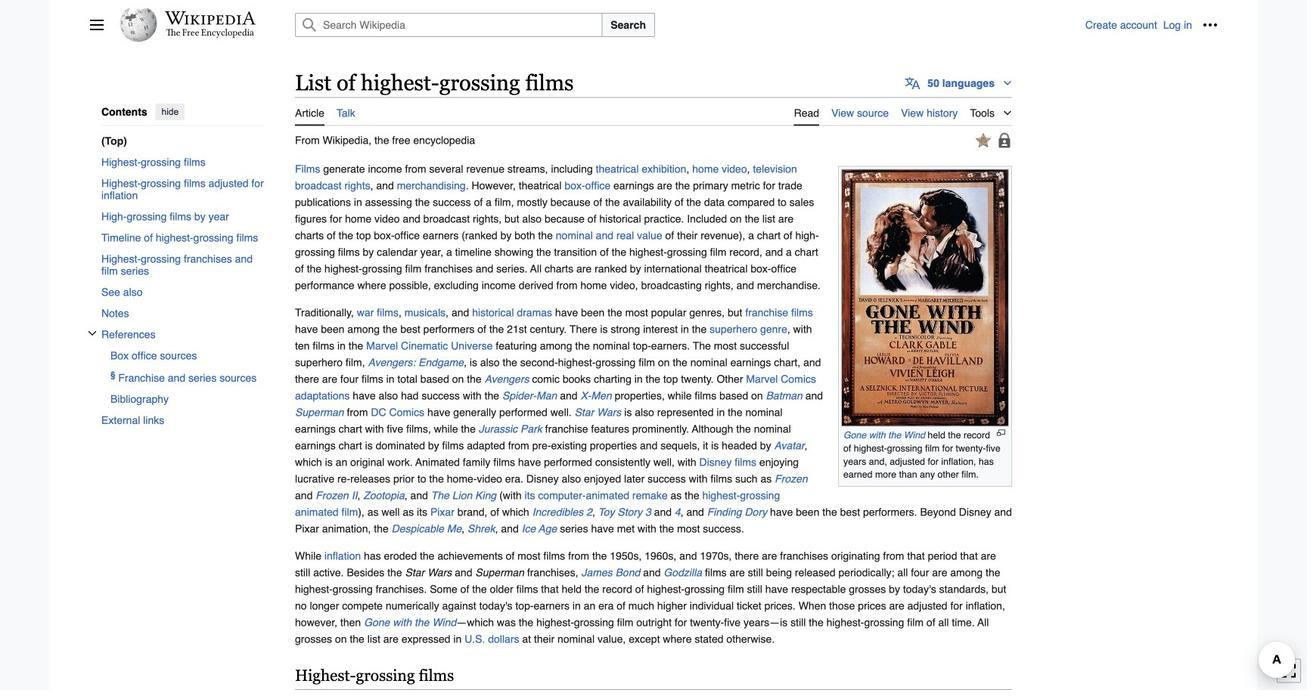 Task type: vqa. For each thing, say whether or not it's contained in the screenshot.
search field
yes



Task type: describe. For each thing, give the bounding box(es) containing it.
extended-protected article image
[[997, 133, 1012, 148]]

the free encyclopedia image
[[166, 29, 255, 39]]

personal tools navigation
[[1085, 13, 1222, 37]]

x small image
[[88, 329, 97, 338]]

a screencap of the title card from the trailer of gone with the wind. image
[[841, 169, 1009, 427]]

Search Wikipedia search field
[[295, 13, 602, 37]]



Task type: locate. For each thing, give the bounding box(es) containing it.
ellipsis image
[[1203, 17, 1218, 33]]

language progressive image
[[905, 76, 920, 91]]

None search field
[[277, 13, 1085, 37]]

wikipedia image
[[165, 11, 256, 25]]

main content
[[289, 68, 1218, 691]]

this is a featured list. click here for more information. image
[[976, 133, 991, 147]]

menu image
[[89, 17, 104, 33]]

fullscreen image
[[1281, 664, 1297, 679]]



